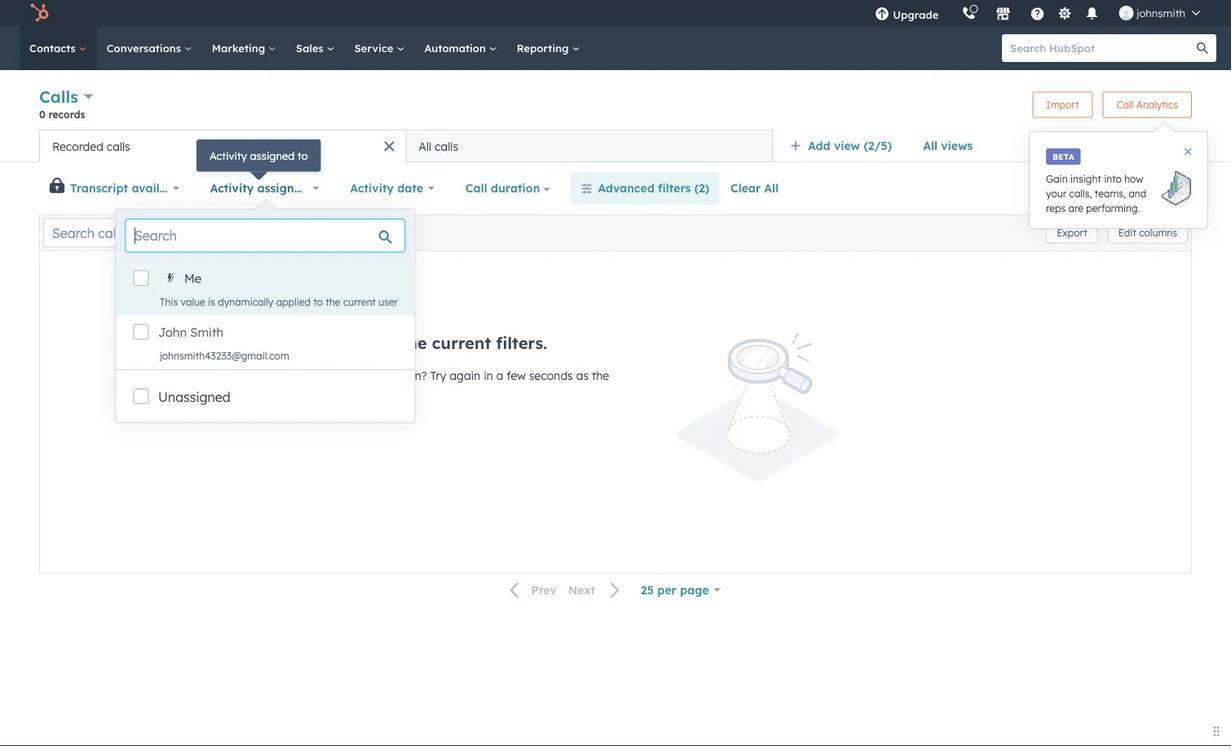 Task type: locate. For each thing, give the bounding box(es) containing it.
into
[[1105, 173, 1122, 185]]

1 vertical spatial call
[[466, 181, 488, 195]]

pagination navigation
[[500, 579, 631, 601]]

current
[[343, 296, 376, 308], [432, 333, 491, 353]]

seconds
[[529, 369, 573, 383]]

marketplaces image
[[996, 7, 1011, 22]]

views
[[942, 139, 973, 153]]

calls up the activity date popup button
[[435, 139, 459, 153]]

search button
[[1189, 34, 1217, 62]]

all up date
[[419, 139, 432, 153]]

to left see
[[327, 369, 338, 383]]

and
[[1129, 187, 1147, 199]]

call left analytics
[[1117, 99, 1134, 111]]

date
[[397, 181, 423, 195]]

25
[[641, 583, 654, 597]]

john smith
[[158, 325, 224, 340]]

activity inside "dropdown button"
[[210, 181, 254, 195]]

conversations
[[107, 41, 184, 55]]

Search call name or notes search field
[[43, 218, 236, 248]]

call analytics
[[1117, 99, 1179, 111]]

call analytics link
[[1103, 92, 1193, 118]]

all views
[[924, 139, 973, 153]]

calling icon button
[[956, 2, 983, 24]]

analytics
[[1137, 99, 1179, 111]]

2 activity assigned to from the top
[[210, 181, 323, 195]]

1 activity assigned to from the top
[[210, 149, 308, 162]]

next button
[[563, 580, 631, 601]]

activity date
[[350, 181, 423, 195]]

activity down 'activity assigned to' tooltip
[[210, 181, 254, 195]]

marketplaces button
[[987, 0, 1021, 26]]

system
[[270, 388, 308, 403]]

clear all
[[731, 181, 779, 195]]

to inside "dropdown button"
[[312, 181, 323, 195]]

a right see
[[362, 369, 370, 383]]

settings link
[[1055, 4, 1075, 22]]

this
[[160, 296, 178, 308]]

1 vertical spatial activity assigned to
[[210, 181, 323, 195]]

export
[[1057, 227, 1088, 239]]

johnsmith button
[[1110, 0, 1211, 26]]

no
[[270, 333, 293, 353]]

1 horizontal spatial all
[[765, 181, 779, 195]]

activity left date
[[350, 181, 394, 195]]

call inside call analytics link
[[1117, 99, 1134, 111]]

current up again
[[432, 333, 491, 353]]

the right applied
[[326, 296, 341, 308]]

1 horizontal spatial calls
[[435, 139, 459, 153]]

0 horizontal spatial current
[[343, 296, 376, 308]]

assigned inside "dropdown button"
[[257, 181, 308, 195]]

smith
[[190, 325, 224, 340]]

transcript
[[70, 181, 128, 195]]

automation link
[[415, 26, 507, 70]]

list box
[[116, 262, 415, 370]]

calls right recorded at the left of the page
[[107, 139, 130, 153]]

calls inside all calls 'button'
[[435, 139, 459, 153]]

1 horizontal spatial call
[[1117, 99, 1134, 111]]

0 horizontal spatial a
[[362, 369, 370, 383]]

Search search field
[[126, 219, 405, 252]]

the
[[326, 296, 341, 308], [401, 333, 427, 353], [592, 369, 609, 383]]

a
[[362, 369, 370, 383], [497, 369, 504, 383]]

next
[[569, 583, 596, 597]]

assigned up activity assigned to "dropdown button" on the top left of page
[[250, 149, 295, 162]]

gain insight into how your calls, teams, and reps are performing.
[[1047, 173, 1147, 214]]

matches
[[298, 333, 367, 353]]

call duration button
[[455, 172, 561, 205]]

search image
[[1198, 42, 1209, 54]]

expecting
[[270, 369, 323, 383]]

1 vertical spatial assigned
[[257, 181, 308, 195]]

sales link
[[286, 26, 345, 70]]

25 per page
[[641, 583, 709, 597]]

filters.
[[496, 333, 547, 353]]

hubspot image
[[29, 3, 49, 23]]

menu containing johnsmith
[[864, 0, 1212, 26]]

1 calls from the left
[[107, 139, 130, 153]]

all
[[924, 139, 938, 153], [419, 139, 432, 153], [765, 181, 779, 195]]

to down 'activity assigned to' tooltip
[[312, 181, 323, 195]]

contacts link
[[20, 26, 97, 70]]

the right as
[[592, 369, 609, 383]]

0 vertical spatial assigned
[[250, 149, 295, 162]]

applied
[[276, 296, 311, 308]]

user
[[379, 296, 398, 308]]

calling icon image
[[962, 6, 977, 21]]

1 vertical spatial current
[[432, 333, 491, 353]]

1 horizontal spatial the
[[401, 333, 427, 353]]

a right in
[[497, 369, 504, 383]]

1 horizontal spatial a
[[497, 369, 504, 383]]

all inside 'button'
[[419, 139, 432, 153]]

all right clear
[[765, 181, 779, 195]]

call for call analytics
[[1117, 99, 1134, 111]]

2 vertical spatial the
[[592, 369, 609, 383]]

add
[[808, 139, 831, 153]]

2 horizontal spatial all
[[924, 139, 938, 153]]

up.
[[356, 388, 373, 403]]

0 vertical spatial the
[[326, 296, 341, 308]]

john
[[158, 325, 187, 340]]

transcript available button
[[66, 172, 190, 205]]

1 vertical spatial the
[[401, 333, 427, 353]]

activity for activity assigned to "dropdown button" on the top left of page
[[210, 181, 254, 195]]

gain
[[1047, 173, 1068, 185]]

calls banner
[[39, 85, 1193, 130]]

advanced filters (2) button
[[571, 172, 720, 205]]

how
[[1125, 173, 1144, 185]]

0 horizontal spatial the
[[326, 296, 341, 308]]

activity
[[210, 149, 247, 162], [210, 181, 254, 195], [350, 181, 394, 195]]

0 vertical spatial call
[[1117, 99, 1134, 111]]

current left user
[[343, 296, 376, 308]]

service
[[355, 41, 397, 55]]

0 horizontal spatial calls
[[107, 139, 130, 153]]

the right for
[[401, 333, 427, 353]]

all for all views
[[924, 139, 938, 153]]

all for all calls
[[419, 139, 432, 153]]

to right applied
[[314, 296, 323, 308]]

activity assigned to up activity assigned to "dropdown button" on the top left of page
[[210, 149, 308, 162]]

again
[[450, 369, 481, 383]]

marketing link
[[202, 26, 286, 70]]

activity up activity assigned to "dropdown button" on the top left of page
[[210, 149, 247, 162]]

recorded calls
[[52, 139, 130, 153]]

performing.
[[1087, 202, 1141, 214]]

2 a from the left
[[497, 369, 504, 383]]

me
[[184, 271, 202, 286]]

activity assigned to inside tooltip
[[210, 149, 308, 162]]

0 vertical spatial activity assigned to
[[210, 149, 308, 162]]

0 horizontal spatial call
[[466, 181, 488, 195]]

0 horizontal spatial all
[[419, 139, 432, 153]]

dynamically
[[218, 296, 274, 308]]

(2)
[[695, 181, 710, 195]]

2 calls from the left
[[435, 139, 459, 153]]

edit
[[1119, 227, 1137, 239]]

call inside call duration button
[[466, 181, 488, 195]]

view
[[834, 139, 861, 153]]

assigned down 'activity assigned to' tooltip
[[257, 181, 308, 195]]

calls inside recorded calls "button"
[[107, 139, 130, 153]]

1 a from the left
[[362, 369, 370, 383]]

1 horizontal spatial current
[[432, 333, 491, 353]]

call left duration in the left of the page
[[466, 181, 488, 195]]

close image
[[1185, 148, 1192, 155]]

upgrade image
[[875, 7, 890, 22]]

activity inside popup button
[[350, 181, 394, 195]]

all calls
[[419, 139, 459, 153]]

all left views
[[924, 139, 938, 153]]

help button
[[1024, 0, 1052, 26]]

menu
[[864, 0, 1212, 26]]

2 horizontal spatial the
[[592, 369, 609, 383]]

activity assigned to down 'activity assigned to' tooltip
[[210, 181, 323, 195]]

activity inside tooltip
[[210, 149, 247, 162]]

help image
[[1031, 7, 1045, 22]]

to up activity assigned to "dropdown button" on the top left of page
[[298, 149, 308, 162]]

add view (2/5) button
[[780, 130, 913, 162]]



Task type: vqa. For each thing, say whether or not it's contained in the screenshot.
Recorded calls's calls
yes



Task type: describe. For each thing, give the bounding box(es) containing it.
item?
[[398, 369, 427, 383]]

calls for recorded calls
[[107, 139, 130, 153]]

few
[[507, 369, 526, 383]]

prev button
[[500, 580, 563, 601]]

calls button
[[39, 85, 93, 108]]

import button
[[1033, 92, 1094, 118]]

settings image
[[1058, 7, 1073, 22]]

25 per page button
[[631, 574, 731, 606]]

advanced
[[598, 181, 655, 195]]

notifications button
[[1079, 0, 1106, 26]]

recorded calls button
[[39, 130, 406, 162]]

page
[[680, 583, 709, 597]]

in
[[484, 369, 493, 383]]

try
[[431, 369, 447, 383]]

john smith image
[[1119, 6, 1134, 20]]

prev
[[531, 583, 557, 597]]

clear all button
[[720, 172, 790, 205]]

clear
[[731, 181, 761, 195]]

beta
[[1053, 151, 1075, 162]]

activity assigned to button
[[200, 172, 330, 205]]

marketing
[[212, 41, 268, 55]]

expecting to see a new item? try again in a few seconds as the system catches up.
[[270, 369, 609, 403]]

Search HubSpot search field
[[1003, 34, 1202, 62]]

reporting
[[517, 41, 572, 55]]

0
[[39, 108, 46, 120]]

teams,
[[1095, 187, 1127, 199]]

export button
[[1047, 222, 1099, 244]]

notifications image
[[1085, 7, 1100, 22]]

assigned inside tooltip
[[250, 149, 295, 162]]

advanced filters (2)
[[598, 181, 710, 195]]

unassigned
[[158, 389, 231, 405]]

for
[[372, 333, 396, 353]]

(2/5)
[[864, 139, 893, 153]]

your
[[1047, 187, 1067, 199]]

to inside tooltip
[[298, 149, 308, 162]]

edit columns button
[[1108, 222, 1189, 244]]

add view (2/5)
[[808, 139, 893, 153]]

to inside expecting to see a new item? try again in a few seconds as the system catches up.
[[327, 369, 338, 383]]

0 vertical spatial current
[[343, 296, 376, 308]]

reporting link
[[507, 26, 590, 70]]

activity assigned to inside "dropdown button"
[[210, 181, 323, 195]]

0 records
[[39, 108, 85, 120]]

filters
[[658, 181, 691, 195]]

is
[[208, 296, 215, 308]]

see
[[341, 369, 359, 383]]

catches
[[311, 388, 353, 403]]

available
[[132, 181, 184, 195]]

all inside button
[[765, 181, 779, 195]]

all views link
[[913, 130, 984, 162]]

new
[[373, 369, 394, 383]]

calls for all calls
[[435, 139, 459, 153]]

reps
[[1047, 202, 1066, 214]]

columns
[[1140, 227, 1178, 239]]

sales
[[296, 41, 327, 55]]

contacts
[[29, 41, 79, 55]]

call for call duration
[[466, 181, 488, 195]]

conversations link
[[97, 26, 202, 70]]

calls,
[[1070, 187, 1093, 199]]

johnsmith43233@gmail.com
[[160, 350, 289, 362]]

all calls button
[[406, 130, 773, 162]]

service link
[[345, 26, 415, 70]]

upgrade
[[893, 8, 939, 21]]

calls
[[39, 86, 78, 107]]

duration
[[491, 181, 540, 195]]

activity assigned to tooltip
[[197, 139, 321, 172]]

list box containing me
[[116, 262, 415, 370]]

johnsmith
[[1137, 6, 1186, 20]]

value
[[181, 296, 205, 308]]

insight
[[1071, 173, 1102, 185]]

records
[[49, 108, 85, 120]]

the inside expecting to see a new item? try again in a few seconds as the system catches up.
[[592, 369, 609, 383]]

hubspot link
[[20, 3, 61, 23]]

edit columns
[[1119, 227, 1178, 239]]

activity date button
[[340, 172, 445, 205]]

import
[[1047, 99, 1080, 111]]

are
[[1069, 202, 1084, 214]]

this value is dynamically applied to the current user
[[160, 296, 398, 308]]

activity for the activity date popup button
[[350, 181, 394, 195]]

no matches for the current filters.
[[270, 333, 547, 353]]

as
[[577, 369, 589, 383]]



